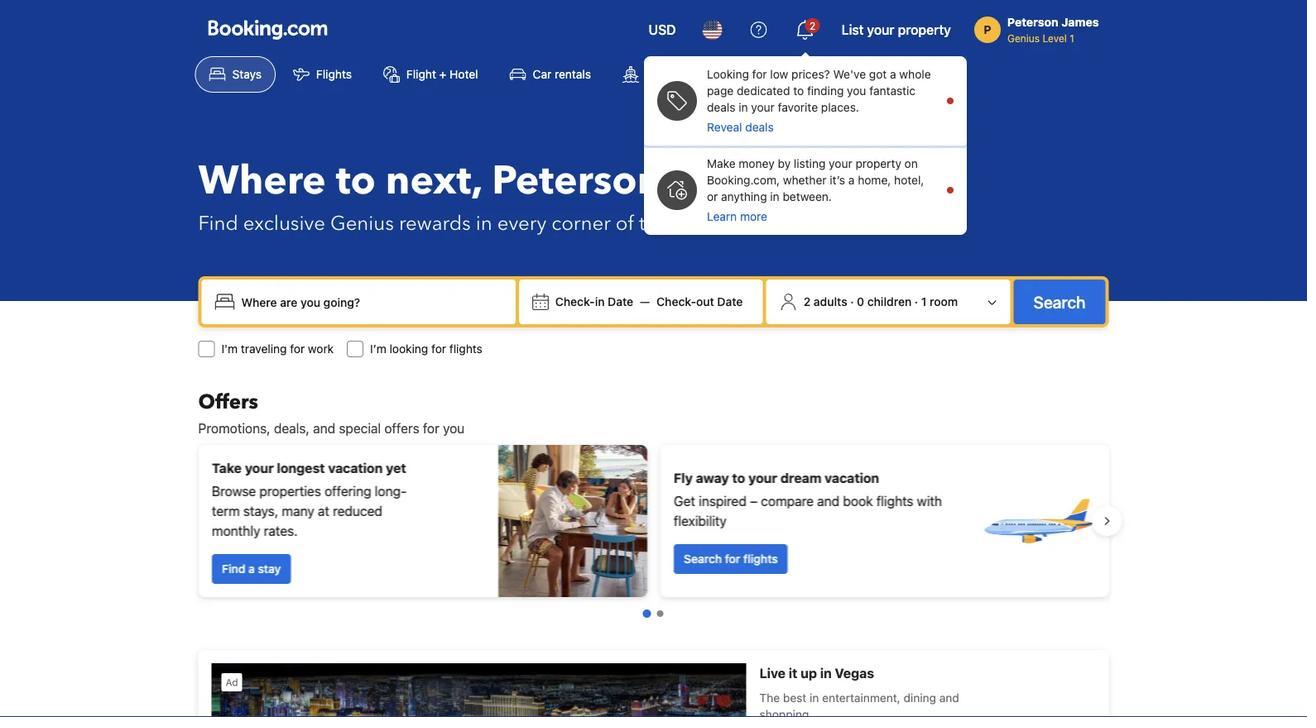 Task type: vqa. For each thing, say whether or not it's contained in the screenshot.
genius within Where to next, Peterson? Find exclusive Genius rewards in every corner of the world!
yes



Task type: describe. For each thing, give the bounding box(es) containing it.
adults
[[814, 295, 847, 309]]

where to next, peterson? find exclusive genius rewards in every corner of the world!
[[198, 154, 732, 237]]

in inside make money by listing your property on booking.com, whether it's a home, hotel, or anything in between. learn more
[[770, 190, 780, 204]]

take
[[212, 461, 241, 476]]

favorite
[[778, 101, 818, 114]]

property inside make money by listing your property on booking.com, whether it's a home, hotel, or anything in between. learn more
[[856, 157, 902, 171]]

i'm looking for flights
[[370, 342, 483, 356]]

money
[[739, 157, 775, 171]]

reduced
[[332, 504, 382, 520]]

hotel
[[450, 67, 478, 81]]

stay
[[257, 563, 280, 576]]

your account menu peterson james genius level 1 element
[[974, 7, 1106, 46]]

for inside region
[[725, 553, 740, 566]]

book
[[843, 494, 873, 510]]

term
[[212, 504, 239, 520]]

fly away to your dream vacation get inspired – compare and book flights with flexibility
[[673, 471, 942, 529]]

1 horizontal spatial deals
[[745, 120, 774, 134]]

attractions link
[[703, 56, 813, 93]]

stays,
[[243, 504, 278, 520]]

search for flights link
[[673, 545, 787, 575]]

rewards
[[399, 210, 471, 237]]

list your property link
[[832, 10, 961, 50]]

the
[[639, 210, 668, 237]]

attractions
[[741, 67, 799, 81]]

take your longest vacation yet browse properties offering long- term stays, many at reduced monthly rates.
[[212, 461, 406, 539]]

vacation inside fly away to your dream vacation get inspired – compare and book flights with flexibility
[[824, 471, 879, 486]]

dedicated
[[737, 84, 790, 98]]

2 for 2 adults · 0 children · 1 room
[[804, 295, 811, 309]]

take your longest vacation yet image
[[498, 445, 647, 598]]

we've
[[833, 67, 866, 81]]

cruises
[[646, 67, 686, 81]]

world!
[[673, 210, 732, 237]]

you inside offers promotions, deals, and special offers for you
[[443, 421, 465, 437]]

where
[[198, 154, 326, 208]]

0 vertical spatial property
[[898, 22, 951, 38]]

looking
[[707, 67, 749, 81]]

offers promotions, deals, and special offers for you
[[198, 389, 465, 437]]

looking for low prices? we've got a whole page dedicated to finding you fantastic deals in your favorite places. reveal deals
[[707, 67, 931, 134]]

taxis
[[894, 67, 919, 81]]

rates.
[[263, 524, 297, 539]]

find inside where to next, peterson? find exclusive genius rewards in every corner of the world!
[[198, 210, 238, 237]]

check-out date button
[[650, 287, 750, 317]]

usd button
[[639, 10, 686, 50]]

low
[[770, 67, 788, 81]]

booking.com,
[[707, 173, 780, 187]]

it's
[[830, 173, 845, 187]]

special
[[339, 421, 381, 437]]

stays
[[232, 67, 262, 81]]

–
[[750, 494, 757, 510]]

in inside looking for low prices? we've got a whole page dedicated to finding you fantastic deals in your favorite places. reveal deals
[[739, 101, 748, 114]]

offering
[[324, 484, 371, 500]]

to inside fly away to your dream vacation get inspired – compare and book flights with flexibility
[[732, 471, 745, 486]]

usd
[[649, 22, 676, 38]]

2 button
[[785, 10, 825, 50]]

make money by listing your property on booking.com, whether it's a home, hotel, or anything in between. learn more
[[707, 157, 924, 224]]

flights
[[316, 67, 352, 81]]

a inside offers main content
[[248, 563, 254, 576]]

search for search
[[1034, 292, 1086, 312]]

fly
[[673, 471, 692, 486]]

1 inside button
[[921, 295, 927, 309]]

in left '—'
[[595, 295, 605, 309]]

peterson?
[[492, 154, 683, 208]]

offers
[[198, 389, 258, 416]]

find a stay
[[221, 563, 280, 576]]

2 for 2
[[810, 20, 816, 31]]

between.
[[783, 190, 832, 204]]

fantastic
[[869, 84, 916, 98]]

monthly
[[212, 524, 260, 539]]

search button
[[1014, 280, 1106, 325]]

flights inside fly away to your dream vacation get inspired – compare and book flights with flexibility
[[876, 494, 913, 510]]

browse
[[212, 484, 256, 500]]

by
[[778, 157, 791, 171]]

to inside where to next, peterson? find exclusive genius rewards in every corner of the world!
[[336, 154, 376, 208]]

p
[[984, 23, 991, 36]]

yet
[[386, 461, 406, 476]]

genius inside where to next, peterson? find exclusive genius rewards in every corner of the world!
[[330, 210, 394, 237]]

2 check- from the left
[[657, 295, 696, 309]]

next,
[[386, 154, 482, 208]]

1 date from the left
[[608, 295, 633, 309]]

home,
[[858, 173, 891, 187]]

learn
[[707, 210, 737, 224]]

corner
[[552, 210, 611, 237]]

list your property
[[842, 22, 951, 38]]

0 horizontal spatial deals
[[707, 101, 736, 114]]

search for flights
[[683, 553, 778, 566]]

cruises link
[[608, 56, 700, 93]]

and inside offers promotions, deals, and special offers for you
[[313, 421, 335, 437]]

2 adults · 0 children · 1 room button
[[773, 286, 1004, 318]]



Task type: locate. For each thing, give the bounding box(es) containing it.
deals right 'reveal'
[[745, 120, 774, 134]]

your inside fly away to your dream vacation get inspired – compare and book flights with flexibility
[[748, 471, 777, 486]]

for right "offers"
[[423, 421, 439, 437]]

a inside make money by listing your property on booking.com, whether it's a home, hotel, or anything in between. learn more
[[848, 173, 855, 187]]

2 inside 2 adults · 0 children · 1 room button
[[804, 295, 811, 309]]

longest
[[277, 461, 325, 476]]

find inside region
[[221, 563, 245, 576]]

you inside looking for low prices? we've got a whole page dedicated to finding you fantastic deals in your favorite places. reveal deals
[[847, 84, 866, 98]]

property up 'home,'
[[856, 157, 902, 171]]

0 horizontal spatial flights
[[449, 342, 483, 356]]

0 vertical spatial 2
[[810, 20, 816, 31]]

flights left with
[[876, 494, 913, 510]]

0 horizontal spatial search
[[683, 553, 722, 566]]

2 vertical spatial a
[[248, 563, 254, 576]]

your up the it's
[[829, 157, 852, 171]]

1 vertical spatial find
[[221, 563, 245, 576]]

2 left adults
[[804, 295, 811, 309]]

1 · from the left
[[850, 295, 854, 309]]

your right take
[[244, 461, 273, 476]]

out
[[696, 295, 714, 309]]

flights
[[449, 342, 483, 356], [876, 494, 913, 510], [743, 553, 778, 566]]

· left 0
[[850, 295, 854, 309]]

0 vertical spatial genius
[[1007, 32, 1040, 44]]

vacation inside take your longest vacation yet browse properties offering long- term stays, many at reduced monthly rates.
[[328, 461, 382, 476]]

2 horizontal spatial flights
[[876, 494, 913, 510]]

date right out
[[717, 295, 743, 309]]

flight + hotel
[[406, 67, 478, 81]]

0 horizontal spatial to
[[336, 154, 376, 208]]

0 horizontal spatial check-
[[555, 295, 595, 309]]

2 horizontal spatial a
[[890, 67, 896, 81]]

search for search for flights
[[683, 553, 722, 566]]

0 vertical spatial to
[[793, 84, 804, 98]]

many
[[281, 504, 314, 520]]

1 horizontal spatial you
[[847, 84, 866, 98]]

1 vertical spatial flights
[[876, 494, 913, 510]]

your inside looking for low prices? we've got a whole page dedicated to finding you fantastic deals in your favorite places. reveal deals
[[751, 101, 775, 114]]

compare
[[761, 494, 813, 510]]

your up –
[[748, 471, 777, 486]]

for right 'looking'
[[431, 342, 446, 356]]

in
[[739, 101, 748, 114], [770, 190, 780, 204], [476, 210, 492, 237], [595, 295, 605, 309]]

you right "offers"
[[443, 421, 465, 437]]

flight
[[406, 67, 436, 81]]

a right the it's
[[848, 173, 855, 187]]

1 vertical spatial deals
[[745, 120, 774, 134]]

offers
[[384, 421, 419, 437]]

1 horizontal spatial 1
[[1070, 32, 1074, 44]]

property up whole
[[898, 22, 951, 38]]

date
[[608, 295, 633, 309], [717, 295, 743, 309]]

find a stay link
[[212, 555, 290, 584]]

check- right '—'
[[657, 295, 696, 309]]

0 horizontal spatial and
[[313, 421, 335, 437]]

progress bar
[[643, 610, 664, 618]]

deals
[[707, 101, 736, 114], [745, 120, 774, 134]]

1 check- from the left
[[555, 295, 595, 309]]

a inside looking for low prices? we've got a whole page dedicated to finding you fantastic deals in your favorite places. reveal deals
[[890, 67, 896, 81]]

your right list
[[867, 22, 895, 38]]

0 vertical spatial flights
[[449, 342, 483, 356]]

a right "got" on the right
[[890, 67, 896, 81]]

2 date from the left
[[717, 295, 743, 309]]

in down dedicated
[[739, 101, 748, 114]]

property
[[898, 22, 951, 38], [856, 157, 902, 171]]

of
[[616, 210, 634, 237]]

1 inside peterson james genius level 1
[[1070, 32, 1074, 44]]

check- left '—'
[[555, 295, 595, 309]]

away
[[696, 471, 729, 486]]

find left the stay
[[221, 563, 245, 576]]

got
[[869, 67, 887, 81]]

1 horizontal spatial and
[[817, 494, 839, 510]]

progress bar inside offers main content
[[643, 610, 664, 618]]

more
[[740, 210, 767, 224]]

2 vertical spatial flights
[[743, 553, 778, 566]]

1 left room
[[921, 295, 927, 309]]

with
[[917, 494, 942, 510]]

promotions,
[[198, 421, 270, 437]]

0 vertical spatial you
[[847, 84, 866, 98]]

1 horizontal spatial genius
[[1007, 32, 1040, 44]]

anything
[[721, 190, 767, 204]]

for inside offers promotions, deals, and special offers for you
[[423, 421, 439, 437]]

region containing take your longest vacation yet
[[185, 439, 1122, 604]]

get
[[673, 494, 695, 510]]

your inside make money by listing your property on booking.com, whether it's a home, hotel, or anything in between. learn more
[[829, 157, 852, 171]]

0 horizontal spatial 1
[[921, 295, 927, 309]]

on
[[905, 157, 918, 171]]

check-
[[555, 295, 595, 309], [657, 295, 696, 309]]

places.
[[821, 101, 859, 114]]

a
[[890, 67, 896, 81], [848, 173, 855, 187], [248, 563, 254, 576]]

hotel,
[[894, 173, 924, 187]]

for inside looking for low prices? we've got a whole page dedicated to finding you fantastic deals in your favorite places. reveal deals
[[752, 67, 767, 81]]

0 vertical spatial search
[[1034, 292, 1086, 312]]

· right children on the right of page
[[915, 295, 918, 309]]

0 horizontal spatial you
[[443, 421, 465, 437]]

deals,
[[274, 421, 310, 437]]

0 vertical spatial and
[[313, 421, 335, 437]]

search
[[1034, 292, 1086, 312], [683, 553, 722, 566]]

2 horizontal spatial to
[[793, 84, 804, 98]]

you down we've
[[847, 84, 866, 98]]

whether
[[783, 173, 827, 187]]

flights right 'looking'
[[449, 342, 483, 356]]

0 vertical spatial 1
[[1070, 32, 1074, 44]]

1 horizontal spatial check-
[[657, 295, 696, 309]]

in inside where to next, peterson? find exclusive genius rewards in every corner of the world!
[[476, 210, 492, 237]]

·
[[850, 295, 854, 309], [915, 295, 918, 309]]

prices?
[[792, 67, 830, 81]]

2 left list
[[810, 20, 816, 31]]

traveling
[[241, 342, 287, 356]]

airport taxis
[[854, 67, 919, 81]]

0 horizontal spatial ·
[[850, 295, 854, 309]]

car rentals link
[[496, 56, 605, 93]]

i'm
[[370, 342, 386, 356]]

1 vertical spatial a
[[848, 173, 855, 187]]

to left the next,
[[336, 154, 376, 208]]

a left the stay
[[248, 563, 254, 576]]

make
[[707, 157, 736, 171]]

vacation
[[328, 461, 382, 476], [824, 471, 879, 486]]

1 horizontal spatial flights
[[743, 553, 778, 566]]

airport
[[854, 67, 891, 81]]

in right anything
[[770, 190, 780, 204]]

and
[[313, 421, 335, 437], [817, 494, 839, 510]]

0 horizontal spatial a
[[248, 563, 254, 576]]

—
[[640, 295, 650, 309]]

1 vertical spatial genius
[[330, 210, 394, 237]]

1 horizontal spatial vacation
[[824, 471, 879, 486]]

booking.com image
[[208, 20, 327, 40]]

0 horizontal spatial vacation
[[328, 461, 382, 476]]

exclusive
[[243, 210, 325, 237]]

1 horizontal spatial ·
[[915, 295, 918, 309]]

work
[[308, 342, 334, 356]]

1 horizontal spatial date
[[717, 295, 743, 309]]

genius down peterson
[[1007, 32, 1040, 44]]

1 right level in the top right of the page
[[1070, 32, 1074, 44]]

date left '—'
[[608, 295, 633, 309]]

for left work
[[290, 342, 305, 356]]

Where are you going? field
[[235, 287, 509, 317]]

stays link
[[195, 56, 276, 93]]

your
[[867, 22, 895, 38], [751, 101, 775, 114], [829, 157, 852, 171], [244, 461, 273, 476], [748, 471, 777, 486]]

i'm
[[221, 342, 238, 356]]

genius inside peterson james genius level 1
[[1007, 32, 1040, 44]]

to right away
[[732, 471, 745, 486]]

flight + hotel link
[[369, 56, 492, 93]]

inspired
[[698, 494, 746, 510]]

and inside fly away to your dream vacation get inspired – compare and book flights with flexibility
[[817, 494, 839, 510]]

vacation up the book
[[824, 471, 879, 486]]

1 horizontal spatial search
[[1034, 292, 1086, 312]]

airport taxis link
[[817, 56, 933, 93]]

deals down page
[[707, 101, 736, 114]]

check-in date button
[[549, 287, 640, 317]]

1 vertical spatial search
[[683, 553, 722, 566]]

0 vertical spatial deals
[[707, 101, 736, 114]]

page
[[707, 84, 734, 98]]

1 vertical spatial to
[[336, 154, 376, 208]]

your down dedicated
[[751, 101, 775, 114]]

flights down –
[[743, 553, 778, 566]]

2 · from the left
[[915, 295, 918, 309]]

offers main content
[[185, 389, 1122, 718]]

check-in date — check-out date
[[555, 295, 743, 309]]

you
[[847, 84, 866, 98], [443, 421, 465, 437]]

1 vertical spatial you
[[443, 421, 465, 437]]

for up dedicated
[[752, 67, 767, 81]]

and left the book
[[817, 494, 839, 510]]

your inside take your longest vacation yet browse properties offering long- term stays, many at reduced monthly rates.
[[244, 461, 273, 476]]

i'm traveling for work
[[221, 342, 334, 356]]

genius left rewards
[[330, 210, 394, 237]]

1 horizontal spatial to
[[732, 471, 745, 486]]

fly away to your dream vacation image
[[980, 464, 1096, 580]]

in left every
[[476, 210, 492, 237]]

1 vertical spatial property
[[856, 157, 902, 171]]

every
[[497, 210, 547, 237]]

reveal
[[707, 120, 742, 134]]

2 inside the 2 dropdown button
[[810, 20, 816, 31]]

0 vertical spatial a
[[890, 67, 896, 81]]

0 vertical spatial find
[[198, 210, 238, 237]]

vacation up offering
[[328, 461, 382, 476]]

search inside "search for flights" link
[[683, 553, 722, 566]]

region
[[185, 439, 1122, 604]]

1 vertical spatial and
[[817, 494, 839, 510]]

to up 'favorite'
[[793, 84, 804, 98]]

flexibility
[[673, 514, 726, 529]]

find down "where" at the left
[[198, 210, 238, 237]]

peterson
[[1007, 15, 1059, 29]]

to inside looking for low prices? we've got a whole page dedicated to finding you fantastic deals in your favorite places. reveal deals
[[793, 84, 804, 98]]

car rentals
[[533, 67, 591, 81]]

whole
[[899, 67, 931, 81]]

and right deals,
[[313, 421, 335, 437]]

to
[[793, 84, 804, 98], [336, 154, 376, 208], [732, 471, 745, 486]]

children
[[867, 295, 912, 309]]

0 horizontal spatial genius
[[330, 210, 394, 237]]

dream
[[780, 471, 821, 486]]

1 horizontal spatial a
[[848, 173, 855, 187]]

1 vertical spatial 2
[[804, 295, 811, 309]]

james
[[1062, 15, 1099, 29]]

2 vertical spatial to
[[732, 471, 745, 486]]

search inside search button
[[1034, 292, 1086, 312]]

finding
[[807, 84, 844, 98]]

0 horizontal spatial date
[[608, 295, 633, 309]]

rentals
[[555, 67, 591, 81]]

0
[[857, 295, 864, 309]]

for down flexibility
[[725, 553, 740, 566]]

level
[[1043, 32, 1067, 44]]

or
[[707, 190, 718, 204]]

for
[[752, 67, 767, 81], [290, 342, 305, 356], [431, 342, 446, 356], [423, 421, 439, 437], [725, 553, 740, 566]]

2 adults · 0 children · 1 room
[[804, 295, 958, 309]]

room
[[930, 295, 958, 309]]

1 vertical spatial 1
[[921, 295, 927, 309]]



